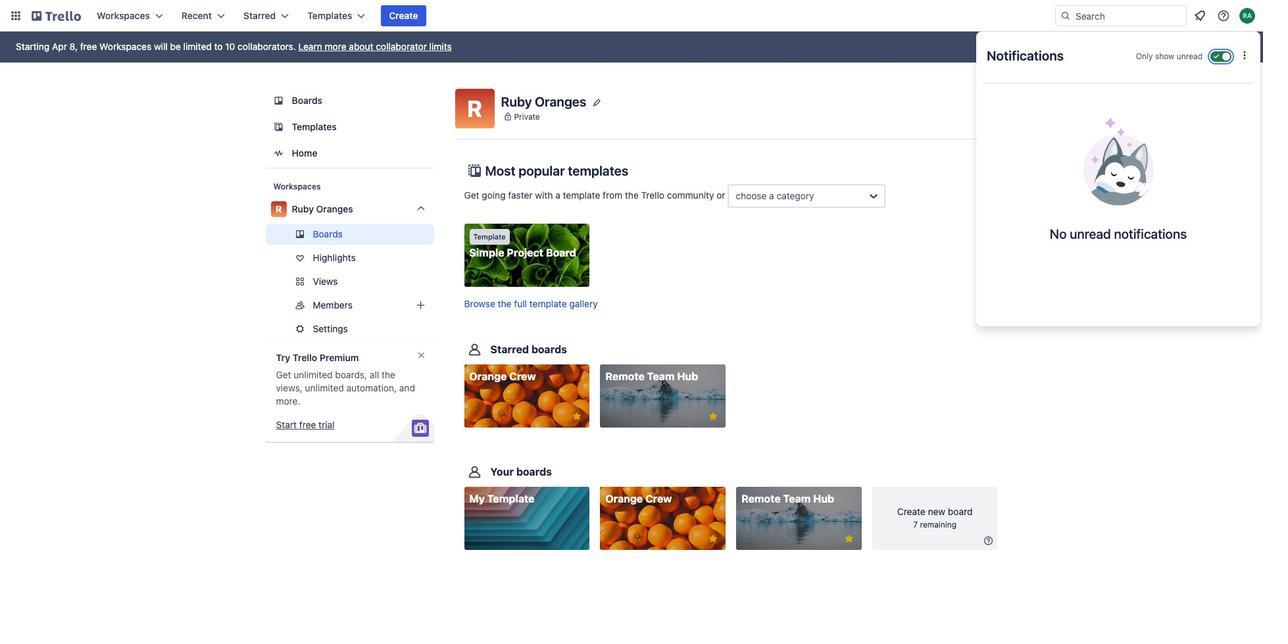 Task type: locate. For each thing, give the bounding box(es) containing it.
0 vertical spatial get
[[464, 189, 479, 200]]

0 vertical spatial orange
[[469, 371, 507, 382]]

orange for the right orange crew link
[[606, 493, 643, 505]]

starred up the collaborators.
[[243, 10, 276, 21]]

0 vertical spatial the
[[625, 189, 639, 200]]

1 vertical spatial starred
[[491, 344, 529, 355]]

home
[[292, 147, 317, 159]]

ruby oranges
[[501, 94, 586, 109], [292, 203, 353, 215]]

your boards
[[491, 466, 552, 478]]

members link
[[265, 295, 434, 316]]

template up simple
[[473, 232, 506, 241]]

1 horizontal spatial team
[[783, 493, 811, 505]]

1 vertical spatial r
[[275, 203, 282, 215]]

0 horizontal spatial oranges
[[316, 203, 353, 215]]

1 horizontal spatial remote
[[742, 493, 781, 505]]

templates
[[307, 10, 352, 21], [292, 121, 337, 132]]

1 vertical spatial create
[[897, 506, 926, 517]]

recent
[[182, 10, 212, 21]]

0 horizontal spatial the
[[382, 369, 395, 380]]

remote
[[606, 371, 645, 382], [742, 493, 781, 505]]

boards link up templates link
[[265, 89, 434, 113]]

members
[[313, 299, 353, 311]]

1 horizontal spatial ruby
[[501, 94, 532, 109]]

a right choose
[[769, 190, 774, 201]]

browse the full template gallery
[[464, 298, 598, 309]]

1 horizontal spatial create
[[897, 506, 926, 517]]

0 vertical spatial free
[[80, 41, 97, 52]]

orange crew for the right orange crew link
[[606, 493, 672, 505]]

most
[[485, 163, 516, 178]]

0 vertical spatial ruby oranges
[[501, 94, 586, 109]]

0 vertical spatial hub
[[677, 371, 698, 382]]

1 horizontal spatial orange
[[606, 493, 643, 505]]

template down the templates
[[563, 189, 600, 200]]

simple
[[469, 247, 504, 259]]

1 horizontal spatial remote team hub
[[742, 493, 834, 505]]

remote team hub
[[606, 371, 698, 382], [742, 493, 834, 505]]

unlimited up views,
[[294, 369, 333, 380]]

0 vertical spatial boards link
[[265, 89, 434, 113]]

1 horizontal spatial crew
[[646, 493, 672, 505]]

template right full
[[530, 298, 567, 309]]

team
[[647, 371, 675, 382], [783, 493, 811, 505]]

0 vertical spatial templates
[[307, 10, 352, 21]]

0 horizontal spatial remote team hub
[[606, 371, 698, 382]]

boards down browse the full template gallery
[[532, 344, 567, 355]]

1 horizontal spatial remote team hub link
[[736, 487, 862, 550]]

the right the all
[[382, 369, 395, 380]]

and
[[399, 382, 415, 393]]

create inside create new board 7 remaining
[[897, 506, 926, 517]]

ruby up private
[[501, 94, 532, 109]]

templates up home
[[292, 121, 337, 132]]

template inside my template link
[[487, 493, 535, 505]]

project
[[507, 247, 543, 259]]

starred
[[243, 10, 276, 21], [491, 344, 529, 355]]

remote team hub link
[[600, 365, 726, 428], [736, 487, 862, 550]]

0 vertical spatial remote
[[606, 371, 645, 382]]

click to unstar this board. it will be removed from your starred list. image
[[571, 411, 583, 423], [707, 533, 719, 545], [843, 533, 855, 545]]

unread right no
[[1070, 226, 1111, 241]]

trello inside the try trello premium get unlimited boards, all the views, unlimited automation, and more.
[[293, 352, 317, 363]]

search image
[[1061, 11, 1071, 21]]

1 horizontal spatial a
[[769, 190, 774, 201]]

free
[[80, 41, 97, 52], [299, 419, 316, 430]]

0 horizontal spatial orange crew
[[469, 371, 536, 382]]

workspaces
[[97, 10, 150, 21], [99, 41, 151, 52], [273, 182, 321, 191]]

with
[[535, 189, 553, 200]]

starting apr 8, free workspaces will be limited to 10 collaborators. learn more about collaborator limits
[[16, 41, 452, 52]]

1 horizontal spatial unread
[[1177, 51, 1203, 61]]

0 vertical spatial workspaces
[[97, 10, 150, 21]]

0 horizontal spatial ruby
[[292, 203, 314, 215]]

create inside "button"
[[389, 10, 418, 21]]

crew for left orange crew link
[[509, 371, 536, 382]]

trello left community
[[641, 189, 665, 200]]

the for get going faster with a template from the trello community or
[[625, 189, 639, 200]]

starred inside dropdown button
[[243, 10, 276, 21]]

boards up highlights
[[313, 228, 343, 240]]

create for create new board 7 remaining
[[897, 506, 926, 517]]

template inside the template simple project board
[[473, 232, 506, 241]]

0 horizontal spatial click to unstar this board. it will be removed from your starred list. image
[[571, 411, 583, 423]]

r inside r button
[[467, 95, 482, 122]]

1 vertical spatial orange
[[606, 493, 643, 505]]

my template link
[[464, 487, 590, 550]]

create up collaborator
[[389, 10, 418, 21]]

team for click to unstar this board. it will be removed from your starred list. image
[[647, 371, 675, 382]]

boards for starred boards
[[532, 344, 567, 355]]

gallery
[[569, 298, 598, 309]]

0 vertical spatial template
[[563, 189, 600, 200]]

0 vertical spatial orange crew link
[[464, 365, 590, 428]]

r left private
[[467, 95, 482, 122]]

1 horizontal spatial r
[[467, 95, 482, 122]]

get up views,
[[276, 369, 291, 380]]

0 horizontal spatial team
[[647, 371, 675, 382]]

0 vertical spatial trello
[[641, 189, 665, 200]]

ruby anderson (rubyanderson7) image
[[1240, 8, 1255, 24]]

crew
[[509, 371, 536, 382], [646, 493, 672, 505]]

2 horizontal spatial the
[[625, 189, 639, 200]]

0 vertical spatial unlimited
[[294, 369, 333, 380]]

1 vertical spatial get
[[276, 369, 291, 380]]

1 horizontal spatial free
[[299, 419, 316, 430]]

1 horizontal spatial orange crew
[[606, 493, 672, 505]]

unlimited down boards,
[[305, 382, 344, 393]]

more
[[325, 41, 346, 52]]

1 vertical spatial hub
[[813, 493, 834, 505]]

0 horizontal spatial starred
[[243, 10, 276, 21]]

get going faster with a template from the trello community or
[[464, 189, 728, 200]]

7
[[913, 520, 918, 530]]

full
[[514, 298, 527, 309]]

0 horizontal spatial trello
[[293, 352, 317, 363]]

0 horizontal spatial orange
[[469, 371, 507, 382]]

r
[[467, 95, 482, 122], [275, 203, 282, 215]]

notifications
[[1114, 226, 1187, 241]]

2 horizontal spatial click to unstar this board. it will be removed from your starred list. image
[[843, 533, 855, 545]]

ruby down home
[[292, 203, 314, 215]]

orange
[[469, 371, 507, 382], [606, 493, 643, 505]]

unread right show
[[1177, 51, 1203, 61]]

r down home image
[[275, 203, 282, 215]]

automation,
[[346, 382, 397, 393]]

views,
[[276, 382, 303, 393]]

board image
[[271, 93, 287, 109]]

free right the 8,
[[80, 41, 97, 52]]

boards link up highlights link
[[265, 224, 434, 245]]

hub for click to unstar this board. it will be removed from your starred list. image
[[677, 371, 698, 382]]

0 horizontal spatial free
[[80, 41, 97, 52]]

1 horizontal spatial hub
[[813, 493, 834, 505]]

1 vertical spatial team
[[783, 493, 811, 505]]

boards right your
[[516, 466, 552, 478]]

boards
[[292, 95, 322, 106], [313, 228, 343, 240]]

oranges up highlights
[[316, 203, 353, 215]]

1 horizontal spatial click to unstar this board. it will be removed from your starred list. image
[[707, 533, 719, 545]]

0 horizontal spatial crew
[[509, 371, 536, 382]]

1 vertical spatial trello
[[293, 352, 317, 363]]

1 horizontal spatial starred
[[491, 344, 529, 355]]

1 vertical spatial ruby oranges
[[292, 203, 353, 215]]

unread
[[1177, 51, 1203, 61], [1070, 226, 1111, 241]]

0 vertical spatial starred
[[243, 10, 276, 21]]

no unread notifications
[[1050, 226, 1187, 241]]

r button
[[455, 89, 494, 128]]

orange crew
[[469, 371, 536, 382], [606, 493, 672, 505]]

0 vertical spatial orange crew
[[469, 371, 536, 382]]

create button
[[381, 5, 426, 26]]

0 vertical spatial team
[[647, 371, 675, 382]]

0 horizontal spatial remote team hub link
[[600, 365, 726, 428]]

start free trial button
[[276, 418, 335, 432]]

1 vertical spatial workspaces
[[99, 41, 151, 52]]

free left trial at the bottom
[[299, 419, 316, 430]]

learn
[[298, 41, 322, 52]]

my
[[469, 493, 485, 505]]

the inside the try trello premium get unlimited boards, all the views, unlimited automation, and more.
[[382, 369, 395, 380]]

0 vertical spatial boards
[[532, 344, 567, 355]]

0 horizontal spatial r
[[275, 203, 282, 215]]

ruby oranges up highlights
[[292, 203, 353, 215]]

private
[[514, 112, 540, 121]]

get inside the try trello premium get unlimited boards, all the views, unlimited automation, and more.
[[276, 369, 291, 380]]

get left going
[[464, 189, 479, 200]]

learn more about collaborator limits link
[[298, 41, 452, 52]]

hub for the rightmost click to unstar this board. it will be removed from your starred list. icon
[[813, 493, 834, 505]]

ruby oranges up private
[[501, 94, 586, 109]]

1 vertical spatial free
[[299, 419, 316, 430]]

boards right board icon
[[292, 95, 322, 106]]

1 horizontal spatial the
[[498, 298, 512, 309]]

0 horizontal spatial remote
[[606, 371, 645, 382]]

home image
[[271, 145, 287, 161]]

0 horizontal spatial a
[[555, 189, 560, 200]]

oranges
[[535, 94, 586, 109], [316, 203, 353, 215]]

create for create
[[389, 10, 418, 21]]

the right the from
[[625, 189, 639, 200]]

a right with
[[555, 189, 560, 200]]

start free trial
[[276, 419, 335, 430]]

orange crew link
[[464, 365, 590, 428], [600, 487, 726, 550]]

templates up more
[[307, 10, 352, 21]]

1 vertical spatial crew
[[646, 493, 672, 505]]

create
[[389, 10, 418, 21], [897, 506, 926, 517]]

trello right try
[[293, 352, 317, 363]]

0 vertical spatial ruby
[[501, 94, 532, 109]]

1 vertical spatial boards link
[[265, 224, 434, 245]]

1 horizontal spatial oranges
[[535, 94, 586, 109]]

a
[[555, 189, 560, 200], [769, 190, 774, 201]]

oranges up private
[[535, 94, 586, 109]]

my template
[[469, 493, 535, 505]]

1 vertical spatial remote team hub
[[742, 493, 834, 505]]

1 vertical spatial orange crew link
[[600, 487, 726, 550]]

1 vertical spatial template
[[487, 493, 535, 505]]

trello
[[641, 189, 665, 200], [293, 352, 317, 363]]

template down your
[[487, 493, 535, 505]]

workspaces inside popup button
[[97, 10, 150, 21]]

1 vertical spatial boards
[[516, 466, 552, 478]]

the left full
[[498, 298, 512, 309]]

faster
[[508, 189, 533, 200]]

trial
[[319, 419, 335, 430]]

sm image
[[982, 535, 995, 548]]

1 vertical spatial remote team hub link
[[736, 487, 862, 550]]

browse
[[464, 298, 495, 309]]

0 vertical spatial crew
[[509, 371, 536, 382]]

1 vertical spatial orange crew
[[606, 493, 672, 505]]

0 horizontal spatial hub
[[677, 371, 698, 382]]

1 vertical spatial unread
[[1070, 226, 1111, 241]]

1 vertical spatial template
[[530, 298, 567, 309]]

start
[[276, 419, 297, 430]]

create up 7
[[897, 506, 926, 517]]

home link
[[265, 141, 434, 165]]

0 horizontal spatial ruby oranges
[[292, 203, 353, 215]]

0 vertical spatial remote team hub link
[[600, 365, 726, 428]]

0 horizontal spatial get
[[276, 369, 291, 380]]

1 vertical spatial unlimited
[[305, 382, 344, 393]]

template simple project board
[[469, 232, 576, 259]]

template board image
[[271, 119, 287, 135]]

or
[[717, 189, 725, 200]]

add image
[[413, 297, 429, 313]]

0 vertical spatial remote team hub
[[606, 371, 698, 382]]

1 vertical spatial oranges
[[316, 203, 353, 215]]

get
[[464, 189, 479, 200], [276, 369, 291, 380]]

the
[[625, 189, 639, 200], [498, 298, 512, 309], [382, 369, 395, 380]]

1 horizontal spatial trello
[[641, 189, 665, 200]]

open information menu image
[[1217, 9, 1230, 22]]

0 vertical spatial create
[[389, 10, 418, 21]]

0 vertical spatial template
[[473, 232, 506, 241]]

1 horizontal spatial ruby oranges
[[501, 94, 586, 109]]

1 horizontal spatial orange crew link
[[600, 487, 726, 550]]

2 vertical spatial the
[[382, 369, 395, 380]]

workspaces button
[[89, 5, 171, 26]]

starred down full
[[491, 344, 529, 355]]

templates link
[[265, 115, 434, 139]]



Task type: vqa. For each thing, say whether or not it's contained in the screenshot.
Your boards with 2 items 'Element'
no



Task type: describe. For each thing, give the bounding box(es) containing it.
boards,
[[335, 369, 367, 380]]

1 boards link from the top
[[265, 89, 434, 113]]

all
[[370, 369, 379, 380]]

team for the rightmost click to unstar this board. it will be removed from your starred list. icon
[[783, 493, 811, 505]]

1 vertical spatial boards
[[313, 228, 343, 240]]

2 boards link from the top
[[265, 224, 434, 245]]

premium
[[320, 352, 359, 363]]

taco image
[[1083, 118, 1154, 205]]

new
[[928, 506, 946, 517]]

more.
[[276, 395, 300, 407]]

1 vertical spatial the
[[498, 298, 512, 309]]

will
[[154, 41, 168, 52]]

1 vertical spatial templates
[[292, 121, 337, 132]]

browse the full template gallery link
[[464, 298, 598, 309]]

0 horizontal spatial unread
[[1070, 226, 1111, 241]]

going
[[482, 189, 506, 200]]

try trello premium get unlimited boards, all the views, unlimited automation, and more.
[[276, 352, 415, 407]]

only
[[1136, 51, 1153, 61]]

be
[[170, 41, 181, 52]]

community
[[667, 189, 714, 200]]

remote for click to unstar this board. it will be removed from your starred list. image
[[606, 371, 645, 382]]

limits
[[429, 41, 452, 52]]

choose
[[736, 190, 767, 201]]

0 vertical spatial unread
[[1177, 51, 1203, 61]]

remote team hub for the bottom remote team hub link
[[742, 493, 834, 505]]

0 vertical spatial oranges
[[535, 94, 586, 109]]

popular
[[519, 163, 565, 178]]

board
[[948, 506, 973, 517]]

orange for left orange crew link
[[469, 371, 507, 382]]

limited
[[183, 41, 212, 52]]

category
[[777, 190, 814, 201]]

recent button
[[174, 5, 233, 26]]

your
[[491, 466, 514, 478]]

remote for the rightmost click to unstar this board. it will be removed from your starred list. icon
[[742, 493, 781, 505]]

settings
[[313, 323, 348, 334]]

choose a category
[[736, 190, 814, 201]]

click to unstar this board. it will be removed from your starred list. image for left orange crew link
[[571, 411, 583, 423]]

starred for starred boards
[[491, 344, 529, 355]]

templates
[[568, 163, 629, 178]]

highlights
[[313, 252, 356, 263]]

click to unstar this board. it will be removed from your starred list. image for the right orange crew link
[[707, 533, 719, 545]]

starred for starred
[[243, 10, 276, 21]]

from
[[603, 189, 623, 200]]

starting
[[16, 41, 50, 52]]

most popular templates
[[485, 163, 629, 178]]

collaborators.
[[238, 41, 296, 52]]

views
[[313, 276, 338, 287]]

click to unstar this board. it will be removed from your starred list. image
[[707, 411, 719, 423]]

show
[[1155, 51, 1175, 61]]

0 notifications image
[[1192, 8, 1208, 24]]

templates inside popup button
[[307, 10, 352, 21]]

back to home image
[[32, 5, 81, 26]]

orange crew for left orange crew link
[[469, 371, 536, 382]]

views link
[[265, 271, 434, 292]]

create new board 7 remaining
[[897, 506, 973, 530]]

remote team hub for remote team hub link to the left
[[606, 371, 698, 382]]

collaborator
[[376, 41, 427, 52]]

0 horizontal spatial orange crew link
[[464, 365, 590, 428]]

free inside start free trial "button"
[[299, 419, 316, 430]]

1 horizontal spatial get
[[464, 189, 479, 200]]

try
[[276, 352, 290, 363]]

only show unread
[[1136, 51, 1203, 61]]

apr
[[52, 41, 67, 52]]

8,
[[70, 41, 78, 52]]

templates button
[[300, 5, 373, 26]]

primary element
[[0, 0, 1263, 32]]

notifications
[[987, 48, 1064, 63]]

2 vertical spatial workspaces
[[273, 182, 321, 191]]

no
[[1050, 226, 1067, 241]]

Search field
[[1071, 6, 1186, 26]]

about
[[349, 41, 373, 52]]

10
[[225, 41, 235, 52]]

starred boards
[[491, 344, 567, 355]]

0 vertical spatial boards
[[292, 95, 322, 106]]

starred button
[[236, 5, 297, 26]]

boards for your boards
[[516, 466, 552, 478]]

settings link
[[265, 318, 434, 340]]

the for try trello premium get unlimited boards, all the views, unlimited automation, and more.
[[382, 369, 395, 380]]

highlights link
[[265, 247, 434, 268]]

remaining
[[920, 520, 957, 530]]

to
[[214, 41, 223, 52]]

board
[[546, 247, 576, 259]]

crew for the right orange crew link
[[646, 493, 672, 505]]



